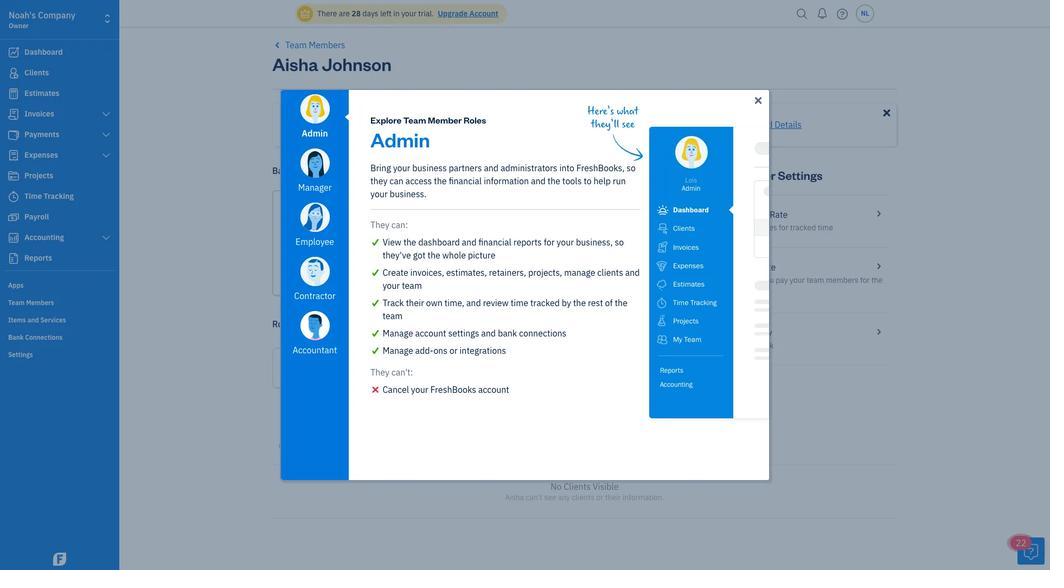 Task type: locate. For each thing, give the bounding box(es) containing it.
1 horizontal spatial see
[[622, 118, 635, 131]]

aisha for aisha  johnson
[[349, 203, 382, 221]]

0 horizontal spatial aisha
[[272, 52, 318, 75]]

1 vertical spatial financial
[[479, 237, 512, 248]]

check image for create invoices, estimates, retainers, projects, manage clients and your team
[[371, 266, 381, 279]]

tracked right rates
[[791, 223, 816, 233]]

2 vertical spatial for
[[861, 276, 870, 285]]

items and services image
[[8, 316, 116, 325]]

bring
[[371, 163, 391, 174]]

1 horizontal spatial clients
[[598, 268, 624, 278]]

invoice image
[[7, 109, 20, 120]]

no inside no clients visible aisha can't see any clients or their information.
[[551, 482, 562, 493]]

1 vertical spatial rate
[[758, 262, 776, 273]]

admin dialog
[[0, 76, 1051, 495]]

0 vertical spatial johnson
[[322, 52, 392, 75]]

or
[[450, 346, 458, 357], [597, 493, 604, 503]]

billable
[[739, 209, 768, 220]]

admin down "explore"
[[371, 127, 430, 152]]

0 vertical spatial chevron large down image
[[101, 131, 111, 139]]

0 horizontal spatial account
[[415, 328, 446, 339]]

go to help image
[[834, 6, 851, 22]]

0 vertical spatial tracked
[[791, 223, 816, 233]]

information.
[[623, 493, 665, 503]]

0 vertical spatial so
[[627, 163, 636, 174]]

so right freshbooks,
[[627, 163, 636, 174]]

for inside view the dashboard and financial reports for your business, so they've got the whole picture
[[544, 237, 555, 248]]

clients down clients
[[572, 493, 595, 503]]

0 horizontal spatial by
[[479, 119, 489, 130]]

manage for manage account settings and bank connections
[[383, 328, 413, 339]]

1 vertical spatial they
[[371, 367, 390, 378]]

financial inside bring your business partners and administrators into freshbooks, so they can access the financial information and the tools to help run your business.
[[449, 176, 482, 187]]

here's what they'll see
[[588, 105, 639, 131]]

0 vertical spatial edit link
[[636, 205, 664, 217]]

rate up set hourly rates for tracked time
[[770, 209, 788, 220]]

so right business,
[[615, 237, 624, 248]]

accountant button
[[281, 307, 349, 361]]

admin left tip:
[[302, 128, 328, 139]]

check image
[[371, 236, 381, 249], [371, 297, 381, 310]]

role :
[[286, 363, 308, 374]]

track
[[372, 119, 391, 130]]

1 vertical spatial or
[[597, 493, 604, 503]]

freshbooks image
[[51, 554, 68, 567]]

business.
[[390, 189, 427, 200]]

4 set from the top
[[724, 328, 737, 339]]

can't left any
[[526, 493, 543, 503]]

no left phone
[[367, 257, 377, 266]]

basic
[[272, 166, 294, 176]]

estimate image
[[7, 88, 20, 99]]

3 set from the top
[[724, 262, 737, 273]]

johnson down business.
[[385, 203, 435, 221]]

whole
[[443, 250, 466, 261]]

team
[[285, 40, 307, 50], [403, 115, 426, 126]]

by left adding
[[479, 119, 489, 130]]

primary default image
[[880, 105, 895, 120]]

johnson for aisha johnson
[[322, 52, 392, 75]]

1 vertical spatial edit link
[[639, 363, 667, 375]]

search image
[[794, 6, 811, 22]]

their
[[406, 298, 424, 309], [605, 493, 621, 503]]

role
[[272, 319, 290, 330], [286, 363, 303, 374]]

check image left view
[[371, 236, 381, 249]]

0 horizontal spatial they
[[371, 176, 388, 187]]

their down visible
[[605, 493, 621, 503]]

1 vertical spatial tracked
[[531, 298, 560, 309]]

manage
[[564, 268, 596, 278]]

team left member
[[422, 119, 442, 130]]

visible
[[593, 482, 619, 493]]

2 vertical spatial aisha
[[505, 493, 524, 503]]

no address
[[367, 272, 406, 282]]

1 vertical spatial their
[[605, 493, 621, 503]]

rate up you
[[758, 262, 776, 273]]

johnson down members
[[322, 52, 392, 75]]

no clients visible aisha can't see any clients or their information.
[[505, 482, 665, 503]]

1 vertical spatial by
[[562, 298, 571, 309]]

2 chevron large down image from the top
[[101, 151, 111, 160]]

2 horizontal spatial aisha
[[505, 493, 524, 503]]

aj
[[303, 236, 318, 254]]

role for role :
[[286, 363, 303, 374]]

and right manage
[[626, 268, 640, 278]]

0 vertical spatial they
[[371, 220, 390, 231]]

1 vertical spatial edit
[[652, 363, 667, 374]]

0 horizontal spatial admin
[[302, 128, 328, 139]]

owner
[[9, 22, 29, 30]]

2 vertical spatial no
[[551, 482, 562, 493]]

review
[[483, 298, 509, 309]]

number.
[[722, 119, 755, 130]]

1 horizontal spatial or
[[597, 493, 604, 503]]

1 vertical spatial manage
[[383, 346, 413, 357]]

settings
[[448, 328, 479, 339]]

1 vertical spatial aisha
[[349, 203, 382, 221]]

0 horizontal spatial tracked
[[531, 298, 560, 309]]

:
[[406, 220, 408, 231], [303, 363, 306, 374], [411, 367, 413, 378]]

1 vertical spatial chevron large down image
[[101, 151, 111, 160]]

1 horizontal spatial :
[[406, 220, 408, 231]]

0 vertical spatial role
[[272, 319, 290, 330]]

team members link
[[272, 39, 345, 52]]

for right rates
[[779, 223, 789, 233]]

0 vertical spatial chevron large down image
[[101, 110, 111, 119]]

2 set from the top
[[724, 223, 735, 233]]

close image
[[753, 94, 764, 107]]

0 vertical spatial clients
[[598, 268, 624, 278]]

retainers,
[[489, 268, 526, 278]]

0 vertical spatial see
[[622, 118, 635, 131]]

chevron large down image for the payment icon
[[101, 131, 111, 139]]

1 set from the top
[[724, 209, 737, 220]]

2 check image from the top
[[371, 297, 381, 310]]

1 horizontal spatial of
[[605, 298, 613, 309]]

set billable rate
[[724, 209, 788, 220]]

team left members
[[807, 276, 825, 285]]

set left hourly
[[724, 223, 735, 233]]

johnson
[[322, 52, 392, 75], [385, 203, 435, 221]]

0 vertical spatial check image
[[371, 266, 381, 279]]

of right rest
[[605, 298, 613, 309]]

account
[[415, 328, 446, 339], [478, 385, 510, 396]]

set left billable at the right top of the page
[[724, 209, 737, 220]]

company
[[38, 10, 75, 21]]

aisha down team members link
[[272, 52, 318, 75]]

3 check image from the top
[[371, 345, 381, 358]]

1 horizontal spatial aisha
[[349, 203, 382, 221]]

the
[[434, 176, 447, 187], [548, 176, 561, 187], [404, 237, 416, 248], [428, 250, 441, 261], [872, 276, 883, 285], [573, 298, 586, 309], [615, 298, 628, 309]]

by left rest
[[562, 298, 571, 309]]

account right freshbooks
[[478, 385, 510, 396]]

admin
[[371, 127, 430, 152], [302, 128, 328, 139]]

1 vertical spatial for
[[544, 237, 555, 248]]

1 horizontal spatial by
[[562, 298, 571, 309]]

here's
[[588, 105, 614, 118]]

project image
[[7, 171, 20, 182]]

0 horizontal spatial time
[[511, 298, 529, 309]]

2 manage from the top
[[383, 346, 413, 357]]

permissions
[[309, 319, 358, 330]]

2 they from the top
[[371, 367, 390, 378]]

your inside how much you pay your team members for the work they do
[[790, 276, 805, 285]]

apps image
[[8, 281, 116, 290]]

no phone number
[[367, 257, 429, 266]]

manage add-ons or integrations
[[383, 346, 506, 357]]

your down create
[[383, 281, 400, 291]]

40:00
[[724, 341, 744, 351]]

their left own at the left bottom of the page
[[406, 298, 424, 309]]

or right the ons
[[450, 346, 458, 357]]

1 vertical spatial see
[[544, 493, 556, 503]]

reports
[[514, 237, 542, 248]]

chevron large down image
[[101, 110, 111, 119], [101, 151, 111, 160]]

1 vertical spatial of
[[605, 298, 613, 309]]

1 chevron large down image from the top
[[101, 110, 111, 119]]

and right time, on the bottom left of page
[[467, 298, 481, 309]]

your right cancel
[[411, 385, 429, 396]]

they down much
[[743, 289, 757, 298]]

1 vertical spatial team
[[403, 115, 426, 126]]

manage up the they can't :
[[383, 346, 413, 357]]

work
[[724, 289, 741, 298]]

no up any
[[551, 482, 562, 493]]

team inside track their own time, and review time tracked by the rest of the team
[[383, 311, 403, 322]]

basic information
[[272, 166, 344, 176]]

the down business on the left top
[[434, 176, 447, 187]]

team
[[422, 119, 442, 130], [807, 276, 825, 285], [402, 281, 422, 291], [383, 311, 403, 322]]

and up integrations
[[481, 328, 496, 339]]

chevron large down image
[[101, 131, 111, 139], [101, 234, 111, 243]]

1 horizontal spatial account
[[478, 385, 510, 396]]

they up close icon
[[371, 367, 390, 378]]

manager
[[298, 182, 332, 193]]

set up how
[[724, 262, 737, 273]]

0 vertical spatial check image
[[371, 236, 381, 249]]

1 vertical spatial check image
[[371, 297, 381, 310]]

add details link
[[757, 118, 802, 131]]

picture
[[468, 250, 496, 261]]

0 vertical spatial manage
[[383, 328, 413, 339]]

contractor
[[294, 291, 336, 302]]

can't up cancel
[[392, 367, 411, 378]]

team members
[[285, 40, 345, 50]]

how much you pay your team members for the work they do
[[724, 276, 883, 298]]

role up role :
[[272, 319, 290, 330]]

your left business,
[[557, 237, 574, 248]]

1 chevron large down image from the top
[[101, 131, 111, 139]]

and up 'information'
[[484, 163, 499, 174]]

0 vertical spatial rate
[[770, 209, 788, 220]]

timer image
[[7, 192, 20, 202]]

check image left create
[[371, 266, 381, 279]]

clients right manage
[[598, 268, 624, 278]]

1 vertical spatial time
[[511, 298, 529, 309]]

check image for track
[[371, 297, 381, 310]]

aisha down bring
[[349, 203, 382, 221]]

1 vertical spatial clients
[[572, 493, 595, 503]]

0 vertical spatial edit
[[649, 205, 664, 216]]

do
[[759, 289, 768, 298]]

0 horizontal spatial their
[[406, 298, 424, 309]]

0 vertical spatial of
[[393, 119, 401, 130]]

edit for role
[[652, 363, 667, 374]]

manage for manage add-ons or integrations
[[383, 346, 413, 357]]

2 chevron large down image from the top
[[101, 234, 111, 243]]

role and permissions
[[272, 319, 358, 330]]

upgrade account link
[[436, 9, 499, 18]]

and up picture
[[462, 237, 477, 248]]

there are 28 days left in your trial. upgrade account
[[317, 9, 499, 18]]

1 check image from the top
[[371, 266, 381, 279]]

set for set capacity
[[724, 328, 737, 339]]

edit for aisha  johnson
[[649, 205, 664, 216]]

for right members
[[861, 276, 870, 285]]

member
[[444, 119, 477, 130]]

financial down partners
[[449, 176, 482, 187]]

they
[[371, 220, 390, 231], [371, 367, 390, 378]]

1 horizontal spatial time
[[818, 223, 834, 233]]

your
[[402, 9, 417, 18], [403, 119, 420, 130], [393, 163, 411, 174], [371, 189, 388, 200], [557, 237, 574, 248], [790, 276, 805, 285], [383, 281, 400, 291], [411, 385, 429, 396]]

set up 40:00
[[724, 328, 737, 339]]

of right track
[[393, 119, 401, 130]]

0 horizontal spatial of
[[393, 119, 401, 130]]

0 vertical spatial their
[[406, 298, 424, 309]]

time,
[[445, 298, 465, 309]]

0 vertical spatial financial
[[449, 176, 482, 187]]

no for address
[[367, 272, 377, 282]]

see left any
[[544, 493, 556, 503]]

rate for set cost rate
[[758, 262, 776, 273]]

time
[[818, 223, 834, 233], [511, 298, 529, 309]]

how
[[724, 276, 739, 285]]

1 vertical spatial johnson
[[385, 203, 435, 221]]

and up 'accountant'
[[292, 319, 307, 330]]

role down 'accountant'
[[286, 363, 303, 374]]

details
[[560, 119, 586, 130]]

1 horizontal spatial tracked
[[791, 223, 816, 233]]

financial up picture
[[479, 237, 512, 248]]

: up aisha.johnson@noahlott.com
[[406, 220, 408, 231]]

your up aisha  johnson
[[371, 189, 388, 200]]

adding
[[491, 119, 517, 130]]

check image
[[371, 266, 381, 279], [371, 327, 381, 340], [371, 345, 381, 358]]

1 vertical spatial no
[[367, 272, 377, 282]]

or down visible
[[597, 493, 604, 503]]

team down invoices, on the top of page
[[402, 281, 422, 291]]

1 check image from the top
[[371, 236, 381, 249]]

add
[[757, 119, 773, 130]]

tracked down projects,
[[531, 298, 560, 309]]

0 vertical spatial for
[[779, 223, 789, 233]]

chevron large down image for chart 'image'
[[101, 234, 111, 243]]

crown image
[[300, 8, 311, 19]]

0 vertical spatial can't
[[392, 367, 411, 378]]

by for the
[[562, 298, 571, 309]]

by for adding
[[479, 119, 489, 130]]

team down track
[[383, 311, 403, 322]]

can up business.
[[390, 176, 404, 187]]

johnson for aisha  johnson
[[385, 203, 435, 221]]

the left rest
[[573, 298, 586, 309]]

0 horizontal spatial team
[[285, 40, 307, 50]]

they can't :
[[371, 367, 413, 378]]

their inside no clients visible aisha can't see any clients or their information.
[[605, 493, 621, 503]]

2 vertical spatial check image
[[371, 345, 381, 358]]

hr/week
[[746, 341, 774, 351]]

check image left track
[[371, 297, 381, 310]]

clients
[[564, 482, 591, 493]]

clients inside create invoices, estimates, retainers, projects, manage clients and your team
[[598, 268, 624, 278]]

see down what at top
[[622, 118, 635, 131]]

they up view
[[371, 220, 390, 231]]

no left address
[[367, 272, 377, 282]]

0 vertical spatial account
[[415, 328, 446, 339]]

your right pay
[[790, 276, 805, 285]]

explore team member roles
[[371, 115, 486, 126]]

ons
[[434, 346, 448, 357]]

0 vertical spatial aisha
[[272, 52, 318, 75]]

: down 'accountant'
[[303, 363, 306, 374]]

for
[[779, 223, 789, 233], [544, 237, 555, 248], [861, 276, 870, 285]]

and inside track their own time, and review time tracked by the rest of the team
[[467, 298, 481, 309]]

manage down track
[[383, 328, 413, 339]]

they for they can
[[371, 220, 390, 231]]

team right "explore"
[[403, 115, 426, 126]]

freshbooks
[[431, 385, 476, 396]]

account up add-
[[415, 328, 446, 339]]

0 horizontal spatial see
[[544, 493, 556, 503]]

1 manage from the top
[[383, 328, 413, 339]]

1 vertical spatial check image
[[371, 327, 381, 340]]

1 vertical spatial account
[[478, 385, 510, 396]]

team left members
[[285, 40, 307, 50]]

1 horizontal spatial can't
[[526, 493, 543, 503]]

0 horizontal spatial can't
[[392, 367, 411, 378]]

1 vertical spatial role
[[286, 363, 303, 374]]

any
[[558, 493, 570, 503]]

0 vertical spatial they
[[371, 176, 388, 187]]

1 horizontal spatial so
[[627, 163, 636, 174]]

check image up the they can't :
[[371, 345, 381, 358]]

2 horizontal spatial :
[[411, 367, 413, 378]]

by inside track their own time, and review time tracked by the rest of the team
[[562, 298, 571, 309]]

can
[[390, 176, 404, 187], [392, 220, 406, 231]]

1 vertical spatial can't
[[526, 493, 543, 503]]

1 they from the top
[[371, 220, 390, 231]]

so inside bring your business partners and administrators into freshbooks, so they can access the financial information and the tools to help run your business.
[[627, 163, 636, 174]]

aisha left any
[[505, 493, 524, 503]]

1 horizontal spatial admin
[[371, 127, 430, 152]]

0 vertical spatial by
[[479, 119, 489, 130]]

0 horizontal spatial for
[[544, 237, 555, 248]]

0 horizontal spatial or
[[450, 346, 458, 357]]

set
[[724, 209, 737, 220], [724, 223, 735, 233], [724, 262, 737, 273], [724, 328, 737, 339]]

edit link for role
[[639, 363, 667, 375]]

for right reports
[[544, 237, 555, 248]]

of
[[393, 119, 401, 130], [605, 298, 613, 309]]

0 vertical spatial or
[[450, 346, 458, 357]]

0 vertical spatial no
[[367, 257, 377, 266]]

set for set hourly rates for tracked time
[[724, 223, 735, 233]]

can up view
[[392, 220, 406, 231]]

0 horizontal spatial so
[[615, 237, 624, 248]]

check image for manage account settings and bank connections
[[371, 327, 381, 340]]

check image for manage add-ons or integrations
[[371, 345, 381, 358]]

and inside view the dashboard and financial reports for your business, so they've got the whole picture
[[462, 237, 477, 248]]

0 vertical spatial can
[[390, 176, 404, 187]]

freshbooks,
[[577, 163, 625, 174]]

the right members
[[872, 276, 883, 285]]

1 horizontal spatial team
[[403, 115, 426, 126]]

days
[[363, 9, 379, 18]]

own
[[426, 298, 443, 309]]

check image for view
[[371, 236, 381, 249]]

no for clients
[[551, 482, 562, 493]]

administrators
[[501, 163, 558, 174]]

2 check image from the top
[[371, 327, 381, 340]]

1 vertical spatial chevron large down image
[[101, 234, 111, 243]]

check image left sent
[[371, 327, 381, 340]]

1 vertical spatial they
[[743, 289, 757, 298]]

to
[[584, 176, 592, 187]]

: up "cancel your freshbooks account"
[[411, 367, 413, 378]]

1 horizontal spatial their
[[605, 493, 621, 503]]

financial inside view the dashboard and financial reports for your business, so they've got the whole picture
[[479, 237, 512, 248]]

see
[[622, 118, 635, 131], [544, 493, 556, 503]]

report image
[[7, 253, 20, 264]]

they down bring
[[371, 176, 388, 187]]

1 horizontal spatial they
[[743, 289, 757, 298]]

2 horizontal spatial for
[[861, 276, 870, 285]]

0 horizontal spatial clients
[[572, 493, 595, 503]]

1 vertical spatial so
[[615, 237, 624, 248]]



Task type: vqa. For each thing, say whether or not it's contained in the screenshot.
the topmost their
yes



Task type: describe. For each thing, give the bounding box(es) containing it.
track
[[383, 298, 404, 309]]

can inside bring your business partners and administrators into freshbooks, so they can access the financial information and the tools to help run your business.
[[390, 176, 404, 187]]

or inside no clients visible aisha can't see any clients or their information.
[[597, 493, 604, 503]]

member
[[428, 115, 462, 126]]

pro
[[316, 119, 330, 130]]

account
[[470, 9, 499, 18]]

dashboard
[[418, 237, 460, 248]]

manage account settings and bank connections
[[383, 328, 567, 339]]

settings image
[[8, 351, 116, 359]]

upgrade
[[438, 9, 468, 18]]

your inside view the dashboard and financial reports for your business, so they've got the whole picture
[[557, 237, 574, 248]]

: for they can :
[[406, 220, 408, 231]]

chevron large down image for invoice icon
[[101, 110, 111, 119]]

main element
[[0, 0, 147, 571]]

bring your business partners and administrators into freshbooks, so they can access the financial information and the tools to help run your business.
[[371, 163, 636, 200]]

pay
[[776, 276, 788, 285]]

team inside how much you pay your team members for the work they do
[[807, 276, 825, 285]]

estimates,
[[447, 268, 487, 278]]

hourly
[[737, 223, 758, 233]]

their inside track their own time, and review time tracked by the rest of the team
[[406, 298, 424, 309]]

and left phone
[[679, 119, 693, 130]]

tools
[[563, 176, 582, 187]]

noah's company owner
[[9, 10, 75, 30]]

they inside how much you pay your team members for the work they do
[[743, 289, 757, 298]]

the left tools
[[548, 176, 561, 187]]

so inside view the dashboard and financial reports for your business, so they've got the whole picture
[[615, 237, 624, 248]]

0 vertical spatial time
[[818, 223, 834, 233]]

your right bring
[[393, 163, 411, 174]]

set for set billable rate
[[724, 209, 737, 220]]

your right "explore"
[[403, 119, 420, 130]]

accountant
[[293, 345, 337, 356]]

tip:
[[332, 119, 348, 130]]

aisha for aisha johnson
[[272, 52, 318, 75]]

team members image
[[8, 298, 116, 307]]

edit link for aisha  johnson
[[636, 205, 664, 217]]

number
[[402, 257, 429, 266]]

aisha inside no clients visible aisha can't see any clients or their information.
[[505, 493, 524, 503]]

they can :
[[371, 220, 408, 231]]

1 vertical spatial can
[[392, 220, 406, 231]]

view the dashboard and financial reports for your business, so they've got the whole picture
[[383, 237, 624, 261]]

phone
[[695, 119, 720, 130]]

40:00 hr/week
[[724, 341, 774, 351]]

additional
[[519, 119, 558, 130]]

cancel your freshbooks account
[[383, 385, 510, 396]]

and down administrators at the top of the page
[[531, 176, 546, 187]]

cost
[[739, 262, 756, 273]]

the right rest
[[615, 298, 628, 309]]

team inside admin dialog
[[403, 115, 426, 126]]

cancel
[[383, 385, 409, 396]]

information
[[296, 166, 344, 176]]

set hourly rates for tracked time
[[724, 223, 834, 233]]

rate for set billable rate
[[770, 209, 788, 220]]

client image
[[7, 68, 20, 79]]

they inside bring your business partners and administrators into freshbooks, so they can access the financial information and the tools to help run your business.
[[371, 176, 388, 187]]

the up 'got'
[[404, 237, 416, 248]]

contractor button
[[281, 253, 349, 307]]

roles
[[464, 115, 486, 126]]

explore
[[371, 115, 402, 126]]

details
[[775, 119, 802, 130]]

can't inside admin dialog
[[392, 367, 411, 378]]

0 horizontal spatial :
[[303, 363, 306, 374]]

they for they can't
[[371, 367, 390, 378]]

they'll
[[591, 118, 620, 131]]

are
[[339, 9, 350, 18]]

: for they can't :
[[411, 367, 413, 378]]

the inside how much you pay your team members for the work they do
[[872, 276, 883, 285]]

aisha johnson
[[272, 52, 392, 75]]

left
[[380, 9, 392, 18]]

of inside track their own time, and review time tracked by the rest of the team
[[605, 298, 613, 309]]

invitation
[[366, 320, 401, 329]]

you
[[762, 276, 774, 285]]

payment image
[[7, 130, 20, 141]]

chart image
[[7, 233, 20, 244]]

noah's
[[9, 10, 36, 21]]

phone
[[378, 257, 400, 266]]

projects,
[[528, 268, 562, 278]]

expense image
[[7, 150, 20, 161]]

role for role and permissions
[[272, 319, 290, 330]]

invitation sent
[[366, 320, 419, 329]]

and inside create invoices, estimates, retainers, projects, manage clients and your team
[[626, 268, 640, 278]]

see inside no clients visible aisha can't see any clients or their information.
[[544, 493, 556, 503]]

see inside here's what they'll see
[[622, 118, 635, 131]]

or inside admin dialog
[[450, 346, 458, 357]]

members
[[309, 40, 345, 50]]

employee button
[[281, 199, 349, 253]]

run
[[613, 176, 626, 187]]

1 horizontal spatial for
[[779, 223, 789, 233]]

chevron large down image for expense icon
[[101, 151, 111, 160]]

admin button
[[281, 90, 349, 144]]

the down the dashboard
[[428, 250, 441, 261]]

time inside track their own time, and review time tracked by the rest of the team
[[511, 298, 529, 309]]

keep
[[350, 119, 370, 130]]

title,
[[621, 119, 640, 130]]

admin inside admin button
[[302, 128, 328, 139]]

rates
[[760, 223, 778, 233]]

dashboard image
[[7, 47, 20, 58]]

bank connections image
[[8, 333, 116, 342]]

create
[[383, 268, 409, 278]]

clients inside no clients visible aisha can't see any clients or their information.
[[572, 493, 595, 503]]

set for set cost rate
[[724, 262, 737, 273]]

manager button
[[281, 144, 349, 199]]

partners
[[449, 163, 482, 174]]

employee
[[296, 237, 334, 247]]

for inside how much you pay your team members for the work they do
[[861, 276, 870, 285]]

got
[[413, 250, 426, 261]]

team inside create invoices, estimates, retainers, projects, manage clients and your team
[[402, 281, 422, 291]]

access
[[406, 176, 432, 187]]

there
[[317, 9, 337, 18]]

pro tip: keep track of your team member by adding additional details like job title, address, and phone number. add details
[[316, 119, 802, 130]]

can't inside no clients visible aisha can't see any clients or their information.
[[526, 493, 543, 503]]

tracked inside track their own time, and review time tracked by the rest of the team
[[531, 298, 560, 309]]

money image
[[7, 212, 20, 223]]

members
[[826, 276, 859, 285]]

job
[[604, 119, 619, 130]]

close image
[[371, 384, 381, 397]]

your inside create invoices, estimates, retainers, projects, manage clients and your team
[[383, 281, 400, 291]]

bank
[[498, 328, 517, 339]]

capacity
[[739, 328, 772, 339]]

invoices,
[[411, 268, 444, 278]]

what
[[617, 105, 639, 118]]

no for phone
[[367, 257, 377, 266]]

business,
[[576, 237, 613, 248]]

connections
[[519, 328, 567, 339]]

much
[[741, 276, 760, 285]]

trial.
[[418, 9, 434, 18]]

like
[[589, 119, 602, 130]]

0 vertical spatial team
[[285, 40, 307, 50]]

in
[[394, 9, 400, 18]]

your right in
[[402, 9, 417, 18]]



